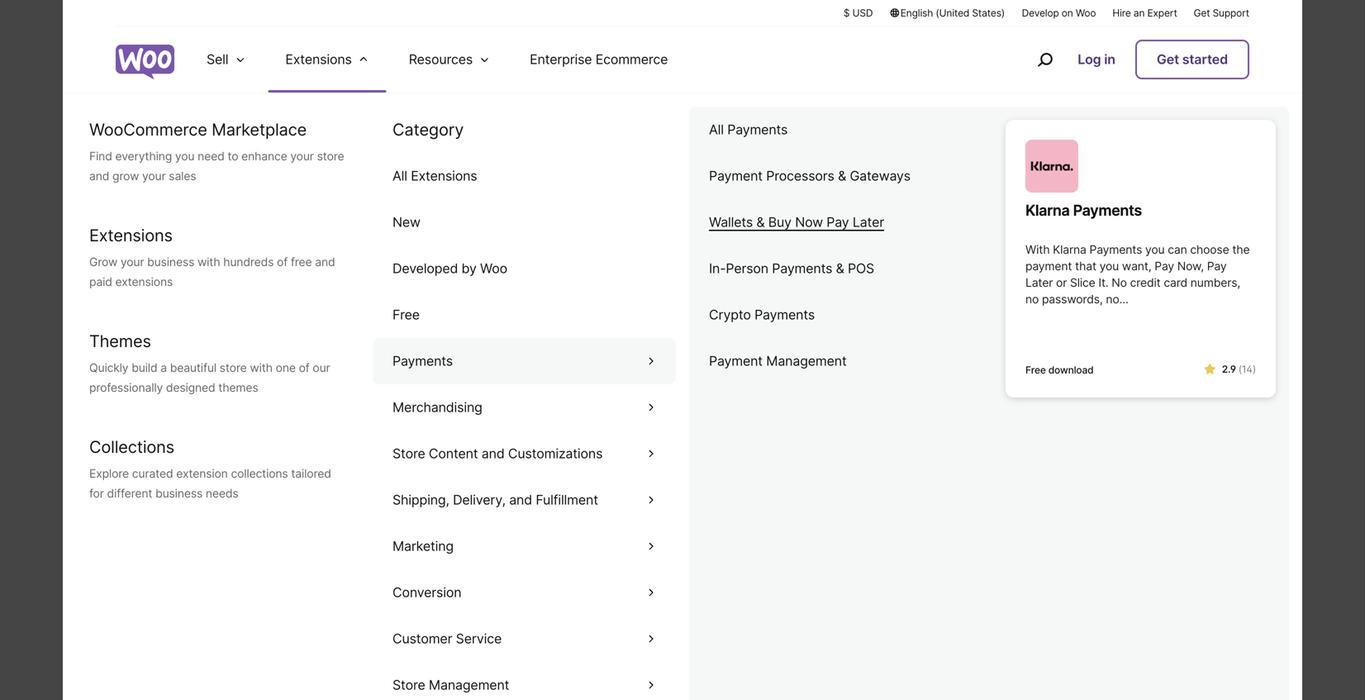 Task type: vqa. For each thing, say whether or not it's contained in the screenshot.
USD
yes



Task type: describe. For each thing, give the bounding box(es) containing it.
your inside grow your business with hundreds of free and paid extensions
[[121, 255, 144, 269]]

agencies
[[576, 669, 639, 687]]

of inside quickly build a beautiful store with one of our professionally designed themes
[[299, 361, 310, 375]]

person
[[726, 260, 769, 277]]

track
[[740, 669, 776, 687]]

(united
[[936, 7, 970, 19]]

2 horizontal spatial pay
[[1208, 259, 1227, 273]]

slice
[[1071, 276, 1096, 290]]

get for get support
[[1194, 7, 1211, 19]]

$
[[844, 7, 850, 19]]

payment for payment processors & gateways
[[709, 168, 763, 184]]

get support
[[1194, 7, 1250, 19]]

best
[[359, 321, 390, 340]]

marketing button
[[373, 523, 676, 570]]

include
[[220, 321, 273, 340]]

hire
[[1113, 7, 1131, 19]]

help for expert
[[321, 160, 397, 205]]

themes
[[218, 381, 258, 395]]

your down everything
[[142, 169, 166, 183]]

wooexperts
[[129, 321, 216, 340]]

woo inside need experienced help building or migrating your store? wooexperts include the world's best woocommerce agencies, vetted and verified by the woo team.
[[317, 346, 350, 365]]

your right enhance
[[290, 149, 314, 163]]

card
[[1164, 276, 1188, 290]]

customer
[[393, 631, 452, 647]]

in-person payments & pos
[[709, 260, 875, 277]]

payment processors & gateways link
[[689, 153, 993, 199]]

delivery,
[[453, 492, 506, 508]]

payments for all payments
[[728, 122, 788, 138]]

quickly
[[89, 361, 128, 375]]

of inside get expert help creating the store of your dreams
[[224, 208, 258, 252]]

free link
[[373, 292, 676, 338]]

resources button
[[389, 26, 510, 93]]

you inside with klarna payments you can choose the payment that you want, pay now, pay later or slice it. no credit card numbers, no passwords, no...
[[1100, 259, 1119, 273]]

woo for develop on woo
[[1076, 7, 1097, 19]]

get support link
[[1194, 6, 1250, 20]]

team.
[[354, 346, 394, 365]]

payments for crypto payments
[[755, 307, 815, 323]]

all extensions
[[393, 168, 477, 184]]

download
[[1049, 364, 1094, 376]]

extensions button
[[266, 26, 389, 93]]

get for get started
[[1157, 51, 1180, 67]]

business inside grow your business with hundreds of free and paid extensions
[[147, 255, 194, 269]]

2 vertical spatial a
[[677, 669, 685, 687]]

english (united states) button
[[890, 6, 1006, 20]]

the
[[273, 669, 299, 687]]

work
[[526, 600, 607, 645]]

with inside grow your business with hundreds of free and paid extensions
[[198, 255, 220, 269]]

shipping, delivery, and fulfillment
[[393, 492, 598, 508]]

support
[[1213, 7, 1250, 19]]

enterprise ecommerce
[[530, 51, 668, 67]]

fulfillment
[[536, 492, 598, 508]]

store?
[[492, 297, 535, 315]]

migrating
[[383, 297, 451, 315]]

a inside quickly build a beautiful store with one of our professionally designed themes
[[161, 361, 167, 375]]

log
[[1078, 51, 1102, 67]]

payments up merchandising
[[393, 353, 453, 369]]

professionally
[[89, 381, 163, 395]]

credit
[[1131, 276, 1161, 290]]

and inside find everything you need to enhance your store and grow your sales
[[89, 169, 109, 183]]

you inside find everything you need to enhance your store and grow your sales
[[175, 149, 195, 163]]

payment
[[1026, 259, 1072, 273]]

klarna inside 'link'
[[1026, 201, 1070, 219]]

of inside grow your business with hundreds of free and paid extensions
[[277, 255, 288, 269]]

consists
[[444, 669, 501, 687]]

crypto payments
[[709, 307, 815, 323]]

payment management
[[709, 353, 847, 369]]

management for store management
[[429, 677, 509, 693]]

develop on woo
[[1022, 7, 1097, 19]]

0 vertical spatial &
[[838, 168, 847, 184]]

record
[[780, 669, 826, 687]]

extensions inside button
[[286, 51, 352, 67]]

management for payment management
[[767, 353, 847, 369]]

with up agencies
[[616, 600, 685, 645]]

sell button
[[187, 26, 266, 93]]

states)
[[973, 7, 1005, 19]]

free for free download
[[1026, 364, 1046, 376]]

now
[[795, 214, 823, 230]]

choose
[[1191, 243, 1230, 257]]

of left trusted
[[505, 669, 519, 687]]

all for all payments
[[709, 122, 724, 138]]

new link
[[373, 199, 676, 246]]

collections
[[231, 467, 288, 481]]

service
[[456, 631, 502, 647]]

want,
[[1123, 259, 1152, 273]]

free for free
[[393, 307, 420, 323]]

it.
[[1099, 276, 1109, 290]]

extension
[[176, 467, 228, 481]]

experienced
[[172, 297, 261, 315]]

your inside get expert help creating the store of your dreams
[[267, 208, 345, 252]]

woocommerce marketplace
[[89, 119, 307, 140]]

enterprise
[[530, 51, 592, 67]]

2 vertical spatial &
[[836, 260, 845, 277]]

new
[[393, 214, 421, 230]]

developed
[[393, 260, 458, 277]]

curated
[[132, 467, 173, 481]]

program
[[382, 669, 440, 687]]

hire an expert link
[[1113, 6, 1178, 20]]

find everything you need to enhance your store and grow your sales
[[89, 149, 344, 183]]

category
[[393, 119, 464, 140]]

by inside need experienced help building or migrating your store? wooexperts include the world's best woocommerce agencies, vetted and verified by the woo team.
[[267, 346, 286, 365]]

content
[[429, 446, 478, 462]]

our
[[313, 361, 330, 375]]

klarna payments link
[[1026, 199, 1142, 222]]

1 vertical spatial extensions
[[411, 168, 477, 184]]

develop
[[1022, 7, 1059, 19]]

get for get expert help creating the store of your dreams
[[129, 160, 192, 205]]

explore
[[89, 467, 129, 481]]

started
[[1183, 51, 1228, 67]]

gateways
[[850, 168, 911, 184]]

building
[[301, 297, 360, 315]]

hire an expert
[[1113, 7, 1178, 19]]

why work with a wooexpert?
[[439, 600, 927, 645]]

business inside explore curated extension collections tailored for different business needs
[[155, 487, 203, 501]]

vetted
[[129, 346, 174, 365]]

store inside find everything you need to enhance your store and grow your sales
[[317, 149, 344, 163]]

with inside quickly build a beautiful store with one of our professionally designed themes
[[250, 361, 273, 375]]

with klarna payments you can choose the payment that you want, pay now, pay later or slice it. no credit card numbers, no passwords, no...
[[1026, 243, 1250, 306]]

klarna inside with klarna payments you can choose the payment that you want, pay now, pay later or slice it. no credit card numbers, no passwords, no...
[[1053, 243, 1087, 257]]

store inside quickly build a beautiful store with one of our professionally designed themes
[[220, 361, 247, 375]]

ecommerce
[[596, 51, 668, 67]]

sell
[[207, 51, 229, 67]]

or inside with klarna payments you can choose the payment that you want, pay now, pay later or slice it. no credit card numbers, no passwords, no...
[[1057, 276, 1067, 290]]

passwords,
[[1042, 292, 1103, 306]]

search image
[[1032, 46, 1058, 73]]

crypto
[[709, 307, 751, 323]]



Task type: locate. For each thing, give the bounding box(es) containing it.
get left started
[[1157, 51, 1180, 67]]

store
[[317, 149, 344, 163], [129, 208, 215, 252], [220, 361, 247, 375]]

1 horizontal spatial get
[[1157, 51, 1180, 67]]

payment management link
[[689, 338, 993, 384]]

extensions
[[115, 275, 173, 289]]

and inside button
[[509, 492, 532, 508]]

the inside with klarna payments you can choose the payment that you want, pay now, pay later or slice it. no credit card numbers, no passwords, no...
[[1233, 243, 1250, 257]]

pos
[[848, 260, 875, 277]]

& left gateways
[[838, 168, 847, 184]]

0 vertical spatial payment
[[709, 168, 763, 184]]

with left the hundreds
[[198, 255, 220, 269]]

0 horizontal spatial all
[[393, 168, 407, 184]]

2 vertical spatial woo
[[317, 346, 350, 365]]

of left our
[[299, 361, 310, 375]]

2 vertical spatial store
[[220, 361, 247, 375]]

2 horizontal spatial store
[[317, 149, 344, 163]]

or
[[1057, 276, 1067, 290], [364, 297, 378, 315]]

and right free
[[315, 255, 335, 269]]

and inside grow your business with hundreds of free and paid extensions
[[315, 255, 335, 269]]

develop on woo link
[[1022, 6, 1097, 20]]

0 horizontal spatial by
[[267, 346, 286, 365]]

0 vertical spatial extensions
[[286, 51, 352, 67]]

later inside with klarna payments you can choose the payment that you want, pay now, pay later or slice it. no credit card numbers, no passwords, no...
[[1026, 276, 1053, 290]]

a
[[161, 361, 167, 375], [694, 600, 716, 645], [677, 669, 685, 687]]

all payments link
[[689, 107, 993, 153]]

0 vertical spatial free
[[393, 307, 420, 323]]

and inside need experienced help building or migrating your store? wooexperts include the world's best woocommerce agencies, vetted and verified by the woo team.
[[178, 346, 206, 365]]

usd
[[853, 7, 873, 19]]

service navigation menu element
[[1002, 33, 1250, 86]]

proven
[[688, 669, 737, 687]]

1 horizontal spatial pay
[[1155, 259, 1175, 273]]

1 vertical spatial help
[[265, 297, 297, 315]]

1 vertical spatial business
[[155, 487, 203, 501]]

of left free
[[277, 255, 288, 269]]

with right agencies
[[643, 669, 673, 687]]

management inside 'link'
[[767, 353, 847, 369]]

1 vertical spatial store
[[393, 677, 425, 693]]

store down customer
[[393, 677, 425, 693]]

1 horizontal spatial you
[[1100, 259, 1119, 273]]

0 horizontal spatial get
[[129, 160, 192, 205]]

expert
[[1148, 7, 1178, 19]]

now,
[[1178, 259, 1204, 273]]

an
[[1134, 7, 1145, 19]]

0 vertical spatial or
[[1057, 276, 1067, 290]]

get left need
[[129, 160, 192, 205]]

2 vertical spatial extensions
[[89, 225, 173, 246]]

hundreds
[[223, 255, 274, 269]]

klarna up with
[[1026, 201, 1070, 219]]

& left buy
[[757, 214, 765, 230]]

beautiful
[[170, 361, 217, 375]]

a right build
[[161, 361, 167, 375]]

payments up payment management
[[755, 307, 815, 323]]

store inside button
[[393, 677, 425, 693]]

get
[[1194, 7, 1211, 19], [1157, 51, 1180, 67], [129, 160, 192, 205]]

1 vertical spatial management
[[429, 677, 509, 693]]

free
[[291, 255, 312, 269]]

payments up processors
[[728, 122, 788, 138]]

0 horizontal spatial pay
[[827, 214, 849, 230]]

by
[[462, 260, 477, 277], [267, 346, 286, 365]]

klarna up that
[[1053, 243, 1087, 257]]

0 vertical spatial help
[[321, 160, 397, 205]]

help for experienced
[[265, 297, 297, 315]]

klarna payments
[[1026, 201, 1142, 219]]

woo for developed by woo
[[480, 260, 508, 277]]

paid
[[89, 275, 112, 289]]

0 vertical spatial later
[[853, 214, 885, 230]]

or up passwords,
[[1057, 276, 1067, 290]]

pay up the card
[[1155, 259, 1175, 273]]

and inside button
[[482, 446, 505, 462]]

no...
[[1106, 292, 1129, 306]]

payment for payment management
[[709, 353, 763, 369]]

store for store management
[[393, 677, 425, 693]]

2 payment from the top
[[709, 353, 763, 369]]

needs
[[206, 487, 239, 501]]

woo
[[1076, 7, 1097, 19], [480, 260, 508, 277], [317, 346, 350, 365]]

1 horizontal spatial or
[[1057, 276, 1067, 290]]

a up proven
[[694, 600, 716, 645]]

marketplace
[[212, 119, 307, 140]]

0 horizontal spatial help
[[265, 297, 297, 315]]

explore curated extension collections tailored for different business needs
[[89, 467, 331, 501]]

payments
[[728, 122, 788, 138], [1074, 201, 1142, 219], [772, 260, 833, 277], [755, 307, 815, 323], [393, 353, 453, 369]]

1 vertical spatial or
[[364, 297, 378, 315]]

business up extensions
[[147, 255, 194, 269]]

1 vertical spatial woo
[[480, 260, 508, 277]]

management down crypto payments link
[[767, 353, 847, 369]]

a left proven
[[677, 669, 685, 687]]

wallets
[[709, 214, 753, 230]]

in-
[[709, 260, 726, 277]]

0 horizontal spatial extensions
[[89, 225, 173, 246]]

1 horizontal spatial all
[[709, 122, 724, 138]]

1 horizontal spatial management
[[767, 353, 847, 369]]

need
[[129, 297, 168, 315]]

store left content
[[393, 446, 425, 462]]

0 vertical spatial a
[[161, 361, 167, 375]]

get inside "service navigation menu" element
[[1157, 51, 1180, 67]]

payment processors & gateways
[[709, 168, 911, 184]]

0 vertical spatial get
[[1194, 7, 1211, 19]]

0 vertical spatial woocommerce
[[89, 119, 207, 140]]

your left store?
[[455, 297, 487, 315]]

conversion
[[393, 584, 462, 601]]

business
[[147, 255, 194, 269], [155, 487, 203, 501]]

1 vertical spatial you
[[1100, 259, 1119, 273]]

2 store from the top
[[393, 677, 425, 693]]

by inside developed by woo link
[[462, 260, 477, 277]]

store down sales
[[129, 208, 215, 252]]

1 payment from the top
[[709, 168, 763, 184]]

find
[[89, 149, 112, 163]]

woocommerce up everything
[[89, 119, 207, 140]]

1 horizontal spatial free
[[1026, 364, 1046, 376]]

payment down crypto
[[709, 353, 763, 369]]

developed by woo link
[[373, 246, 676, 292]]

payments up "payments you" in the top of the page
[[1074, 201, 1142, 219]]

need experienced help building or migrating your store? wooexperts include the world's best woocommerce agencies, vetted and verified by the woo team.
[[129, 297, 578, 365]]

payments inside 'link'
[[1074, 201, 1142, 219]]

enhance
[[241, 149, 287, 163]]

1 vertical spatial later
[[1026, 276, 1053, 290]]

payments down wallets & buy now pay later
[[772, 260, 833, 277]]

0 horizontal spatial you
[[175, 149, 195, 163]]

your up extensions
[[121, 255, 144, 269]]

pay
[[827, 214, 849, 230], [1155, 259, 1175, 273], [1208, 259, 1227, 273]]

need
[[198, 149, 225, 163]]

expert
[[202, 160, 311, 205]]

free left "download"
[[1026, 364, 1046, 376]]

in
[[1105, 51, 1116, 67]]

grow
[[89, 255, 118, 269]]

and right content
[[482, 446, 505, 462]]

one
[[276, 361, 296, 375]]

store
[[393, 446, 425, 462], [393, 677, 425, 693]]

)
[[1253, 363, 1257, 375]]

pay up numbers,
[[1208, 259, 1227, 273]]

1 horizontal spatial store
[[220, 361, 247, 375]]

1 vertical spatial woocommerce
[[394, 321, 505, 340]]

1 vertical spatial by
[[267, 346, 286, 365]]

the inside get expert help creating the store of your dreams
[[556, 160, 611, 205]]

with left one
[[250, 361, 273, 375]]

store inside get expert help creating the store of your dreams
[[129, 208, 215, 252]]

different
[[107, 487, 152, 501]]

english
[[901, 7, 934, 19]]

or up best
[[364, 297, 378, 315]]

0 vertical spatial klarna
[[1026, 201, 1070, 219]]

the wooexpert program consists of trusted agencies with a proven track record
[[273, 669, 826, 687]]

to
[[228, 149, 238, 163]]

woo down world's
[[317, 346, 350, 365]]

0 horizontal spatial woo
[[317, 346, 350, 365]]

0 horizontal spatial woocommerce
[[89, 119, 207, 140]]

help up the new
[[321, 160, 397, 205]]

2 horizontal spatial get
[[1194, 7, 1211, 19]]

your
[[290, 149, 314, 163], [142, 169, 166, 183], [267, 208, 345, 252], [121, 255, 144, 269], [455, 297, 487, 315]]

store content and customizations button
[[373, 431, 676, 477]]

& left pos
[[836, 260, 845, 277]]

management down service
[[429, 677, 509, 693]]

1 horizontal spatial extensions
[[286, 51, 352, 67]]

store for store content and customizations
[[393, 446, 425, 462]]

1 vertical spatial all
[[393, 168, 407, 184]]

1 horizontal spatial woocommerce
[[394, 321, 505, 340]]

tailored
[[291, 467, 331, 481]]

customer service button
[[373, 616, 676, 662]]

woocommerce image
[[116, 45, 174, 80]]

0 vertical spatial woo
[[1076, 7, 1097, 19]]

2 horizontal spatial a
[[694, 600, 716, 645]]

1 vertical spatial &
[[757, 214, 765, 230]]

wallets & buy now pay later
[[709, 214, 885, 230]]

0 horizontal spatial free
[[393, 307, 420, 323]]

2 horizontal spatial extensions
[[411, 168, 477, 184]]

and
[[89, 169, 109, 183], [315, 255, 335, 269], [178, 346, 206, 365], [482, 446, 505, 462], [509, 492, 532, 508]]

on
[[1062, 7, 1074, 19]]

your inside need experienced help building or migrating your store? wooexperts include the world's best woocommerce agencies, vetted and verified by the woo team.
[[455, 297, 487, 315]]

0 vertical spatial by
[[462, 260, 477, 277]]

1 horizontal spatial help
[[321, 160, 397, 205]]

0 vertical spatial management
[[767, 353, 847, 369]]

0 vertical spatial store
[[393, 446, 425, 462]]

0 horizontal spatial or
[[364, 297, 378, 315]]

free right best
[[393, 307, 420, 323]]

0 horizontal spatial later
[[853, 214, 885, 230]]

help inside need experienced help building or migrating your store? wooexperts include the world's best woocommerce agencies, vetted and verified by the woo team.
[[265, 297, 297, 315]]

your up free
[[267, 208, 345, 252]]

woo right on on the top right of page
[[1076, 7, 1097, 19]]

store right enhance
[[317, 149, 344, 163]]

quickly build a beautiful store with one of our professionally designed themes
[[89, 361, 330, 395]]

by down 'include'
[[267, 346, 286, 365]]

2 horizontal spatial woo
[[1076, 7, 1097, 19]]

1 vertical spatial a
[[694, 600, 716, 645]]

by right developed
[[462, 260, 477, 277]]

and right "delivery,"
[[509, 492, 532, 508]]

later up pos
[[853, 214, 885, 230]]

help up 'include'
[[265, 297, 297, 315]]

1 vertical spatial payment
[[709, 353, 763, 369]]

and down wooexperts
[[178, 346, 206, 365]]

agencies,
[[509, 321, 578, 340]]

payment up wallets
[[709, 168, 763, 184]]

0 vertical spatial business
[[147, 255, 194, 269]]

all for all extensions
[[393, 168, 407, 184]]

and down find
[[89, 169, 109, 183]]

1 horizontal spatial a
[[677, 669, 685, 687]]

get left support
[[1194, 7, 1211, 19]]

of up the hundreds
[[224, 208, 258, 252]]

0 horizontal spatial store
[[129, 208, 215, 252]]

get inside get expert help creating the store of your dreams
[[129, 160, 192, 205]]

1 vertical spatial free
[[1026, 364, 1046, 376]]

14
[[1242, 363, 1253, 375]]

store inside button
[[393, 446, 425, 462]]

woocommerce down the migrating in the top left of the page
[[394, 321, 505, 340]]

you up sales
[[175, 149, 195, 163]]

marketing
[[393, 538, 454, 554]]

1 vertical spatial store
[[129, 208, 215, 252]]

creating
[[407, 160, 547, 205]]

you up it.
[[1100, 259, 1119, 273]]

grow
[[112, 169, 139, 183]]

management
[[767, 353, 847, 369], [429, 677, 509, 693]]

get started link
[[1136, 40, 1250, 79]]

0 vertical spatial store
[[317, 149, 344, 163]]

later up no
[[1026, 276, 1053, 290]]

help inside get expert help creating the store of your dreams
[[321, 160, 397, 205]]

1 horizontal spatial later
[[1026, 276, 1053, 290]]

log in link
[[1072, 41, 1123, 78]]

0 horizontal spatial management
[[429, 677, 509, 693]]

2 vertical spatial get
[[129, 160, 192, 205]]

developed by woo
[[393, 260, 508, 277]]

trusted
[[523, 669, 572, 687]]

0 horizontal spatial a
[[161, 361, 167, 375]]

shipping,
[[393, 492, 450, 508]]

1 store from the top
[[393, 446, 425, 462]]

woocommerce inside need experienced help building or migrating your store? wooexperts include the world's best woocommerce agencies, vetted and verified by the woo team.
[[394, 321, 505, 340]]

1 horizontal spatial by
[[462, 260, 477, 277]]

1 horizontal spatial woo
[[480, 260, 508, 277]]

store management
[[393, 677, 509, 693]]

or inside need experienced help building or migrating your store? wooexperts include the world's best woocommerce agencies, vetted and verified by the woo team.
[[364, 297, 378, 315]]

woo up store?
[[480, 260, 508, 277]]

0 vertical spatial all
[[709, 122, 724, 138]]

business down extension
[[155, 487, 203, 501]]

0 vertical spatial you
[[175, 149, 195, 163]]

1 vertical spatial klarna
[[1053, 243, 1087, 257]]

1 vertical spatial get
[[1157, 51, 1180, 67]]

in-person payments & pos link
[[689, 246, 993, 292]]

store up "themes"
[[220, 361, 247, 375]]

you
[[175, 149, 195, 163], [1100, 259, 1119, 273]]

management inside button
[[429, 677, 509, 693]]

designed
[[166, 381, 215, 395]]

$ usd button
[[844, 6, 873, 20]]

extensions
[[286, 51, 352, 67], [411, 168, 477, 184], [89, 225, 173, 246]]

grow your business with hundreds of free and paid extensions
[[89, 255, 335, 289]]

payments for klarna payments
[[1074, 201, 1142, 219]]

pay right 'now'
[[827, 214, 849, 230]]

payment inside 'link'
[[709, 353, 763, 369]]



